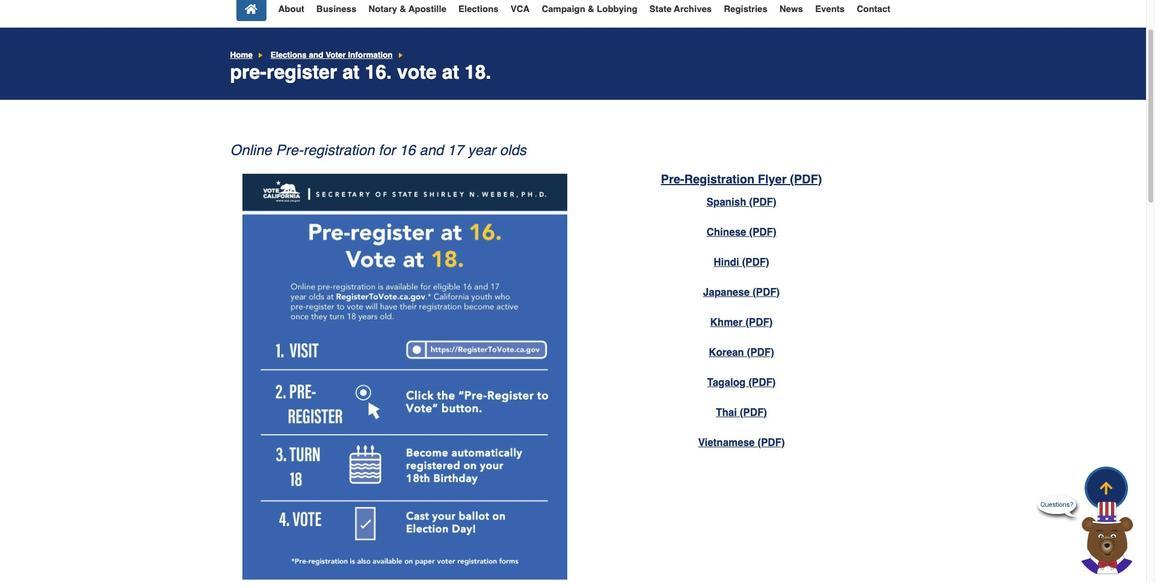 Task type: locate. For each thing, give the bounding box(es) containing it.
business
[[316, 4, 357, 14]]

elections left vca link
[[459, 4, 499, 14]]

(pdf) right 'tagalog'
[[749, 377, 776, 389]]

(pdf) for vietnamese (pdf)
[[758, 437, 785, 449]]

1 vertical spatial and
[[420, 142, 444, 159]]

and left 17
[[420, 142, 444, 159]]

year
[[468, 142, 496, 159]]

register
[[267, 61, 337, 83]]

pre-
[[276, 142, 303, 159], [661, 173, 685, 186]]

thai (pdf)
[[716, 407, 767, 419]]

0 horizontal spatial &
[[400, 4, 406, 14]]

2 & from the left
[[588, 4, 595, 14]]

& for lobbying
[[588, 4, 595, 14]]

flyer
[[758, 173, 787, 186]]

for
[[379, 142, 396, 159]]

at
[[343, 61, 360, 83], [442, 61, 459, 83]]

japanese (pdf)
[[703, 286, 780, 298]]

(pdf) right korean
[[747, 347, 774, 359]]

(pdf) for thai (pdf)
[[740, 407, 767, 419]]

0 horizontal spatial pre-
[[276, 142, 303, 159]]

1 vertical spatial elections
[[271, 51, 307, 60]]

(pdf) right flyer
[[790, 173, 822, 186]]

at left 18.
[[442, 61, 459, 83]]

(pdf) for khmer (pdf)
[[746, 316, 773, 328]]

archives
[[674, 4, 712, 14]]

(pdf) down flyer
[[749, 196, 777, 208]]

1 horizontal spatial at
[[442, 61, 459, 83]]

1 horizontal spatial &
[[588, 4, 595, 14]]

registration
[[303, 142, 375, 159]]

at down "voter"
[[343, 61, 360, 83]]

chinese
[[707, 226, 747, 238]]

khmer (pdf)
[[711, 316, 773, 328]]

(pdf)
[[790, 173, 822, 186], [749, 196, 777, 208], [749, 226, 777, 238], [742, 256, 770, 268], [753, 286, 780, 298], [746, 316, 773, 328], [747, 347, 774, 359], [749, 377, 776, 389], [740, 407, 767, 419], [758, 437, 785, 449]]

0 vertical spatial elections
[[459, 4, 499, 14]]

campaign
[[542, 4, 586, 14]]

1 vertical spatial pre-
[[661, 173, 685, 186]]

vietnamese (pdf)
[[698, 437, 785, 449]]

& left lobbying
[[588, 4, 595, 14]]

0 horizontal spatial elections
[[271, 51, 307, 60]]

contact link
[[857, 4, 891, 14]]

0 vertical spatial pre-
[[276, 142, 303, 159]]

(pdf) right thai
[[740, 407, 767, 419]]

and left "voter"
[[309, 51, 324, 60]]

&
[[400, 4, 406, 14], [588, 4, 595, 14]]

chinese (pdf)
[[707, 226, 777, 238]]

1 & from the left
[[400, 4, 406, 14]]

(pdf) down thai (pdf)
[[758, 437, 785, 449]]

1 horizontal spatial elections
[[459, 4, 499, 14]]

& right notary
[[400, 4, 406, 14]]

khmer
[[711, 316, 743, 328]]

registries
[[724, 4, 768, 14]]

(pdf) right chinese
[[749, 226, 777, 238]]

16.
[[365, 61, 392, 83]]

1 horizontal spatial and
[[420, 142, 444, 159]]

registries link
[[724, 4, 768, 14]]

menu
[[236, 0, 891, 21]]

(pdf) right the khmer
[[746, 316, 773, 328]]

17
[[448, 142, 464, 159]]

events
[[815, 4, 845, 14]]

contact
[[857, 4, 891, 14]]

(pdf) right hindi
[[742, 256, 770, 268]]

news
[[780, 4, 803, 14]]

elections inside menu
[[459, 4, 499, 14]]

(pdf) up khmer (pdf)
[[753, 286, 780, 298]]

spanish
[[707, 196, 747, 208]]

notary & apostille link
[[369, 4, 447, 14]]

and
[[309, 51, 324, 60], [420, 142, 444, 159]]

18.
[[465, 61, 491, 83]]

online pre-registration for 16 and 17 year olds
[[230, 142, 526, 159]]

spanish (pdf)
[[707, 196, 777, 208]]

1 horizontal spatial pre-
[[661, 173, 685, 186]]

0 horizontal spatial at
[[343, 61, 360, 83]]

campaign & lobbying
[[542, 4, 638, 14]]

elections
[[459, 4, 499, 14], [271, 51, 307, 60]]

elections up the register
[[271, 51, 307, 60]]

lobbying
[[597, 4, 638, 14]]

(pdf) for tagalog (pdf)
[[749, 377, 776, 389]]

korean
[[709, 347, 744, 359]]

0 horizontal spatial and
[[309, 51, 324, 60]]



Task type: describe. For each thing, give the bounding box(es) containing it.
apostille
[[409, 4, 447, 14]]

home link
[[230, 51, 253, 60]]

2 at from the left
[[442, 61, 459, 83]]

pre-registration flyer (pdf)
[[661, 173, 822, 186]]

news link
[[780, 4, 803, 14]]

events link
[[815, 4, 845, 14]]

click me to chat with sam image
[[1074, 501, 1140, 575]]

state archives
[[650, 4, 712, 14]]

business link
[[316, 4, 357, 14]]

16
[[400, 142, 416, 159]]

campaign & lobbying link
[[542, 4, 638, 14]]

vote
[[397, 61, 437, 83]]

questions? ask me. image
[[1038, 489, 1077, 528]]

elections and voter information
[[271, 51, 393, 60]]

about link
[[278, 4, 304, 14]]

home
[[230, 51, 253, 60]]

pre-registration flyer image
[[242, 174, 567, 580]]

olds
[[500, 142, 526, 159]]

elections for elections
[[459, 4, 499, 14]]

(pdf) for japanese (pdf)
[[753, 286, 780, 298]]

(pdf) for chinese (pdf)
[[749, 226, 777, 238]]

0 vertical spatial and
[[309, 51, 324, 60]]

(pdf) for hindi (pdf)
[[742, 256, 770, 268]]

korean (pdf)
[[709, 347, 774, 359]]

1 at from the left
[[343, 61, 360, 83]]

about
[[278, 4, 304, 14]]

state archives link
[[650, 4, 712, 14]]

elections and voter information link
[[271, 51, 393, 60]]

(pdf) for spanish (pdf)
[[749, 196, 777, 208]]

vietnamese
[[698, 437, 755, 449]]

notary & apostille
[[369, 4, 447, 14]]

vca
[[511, 4, 530, 14]]

thai
[[716, 407, 737, 419]]

tagalog
[[707, 377, 746, 389]]

tagalog (pdf)
[[707, 377, 776, 389]]

vca link
[[511, 4, 530, 14]]

pre-
[[230, 61, 267, 83]]

voter
[[326, 51, 346, 60]]

elections link
[[459, 4, 499, 14]]

state
[[650, 4, 672, 14]]

& for apostille
[[400, 4, 406, 14]]

japanese
[[703, 286, 750, 298]]

menu containing about
[[236, 0, 891, 21]]

registration
[[685, 173, 755, 186]]

information
[[348, 51, 393, 60]]

online
[[230, 142, 272, 159]]

elections for elections and voter information
[[271, 51, 307, 60]]

pre-register at 16. vote at 18.
[[230, 61, 491, 83]]

hindi
[[714, 256, 739, 268]]

notary
[[369, 4, 397, 14]]

(pdf) for korean (pdf)
[[747, 347, 774, 359]]

hindi (pdf)
[[714, 256, 770, 268]]



Task type: vqa. For each thing, say whether or not it's contained in the screenshot.
the middle 6,
no



